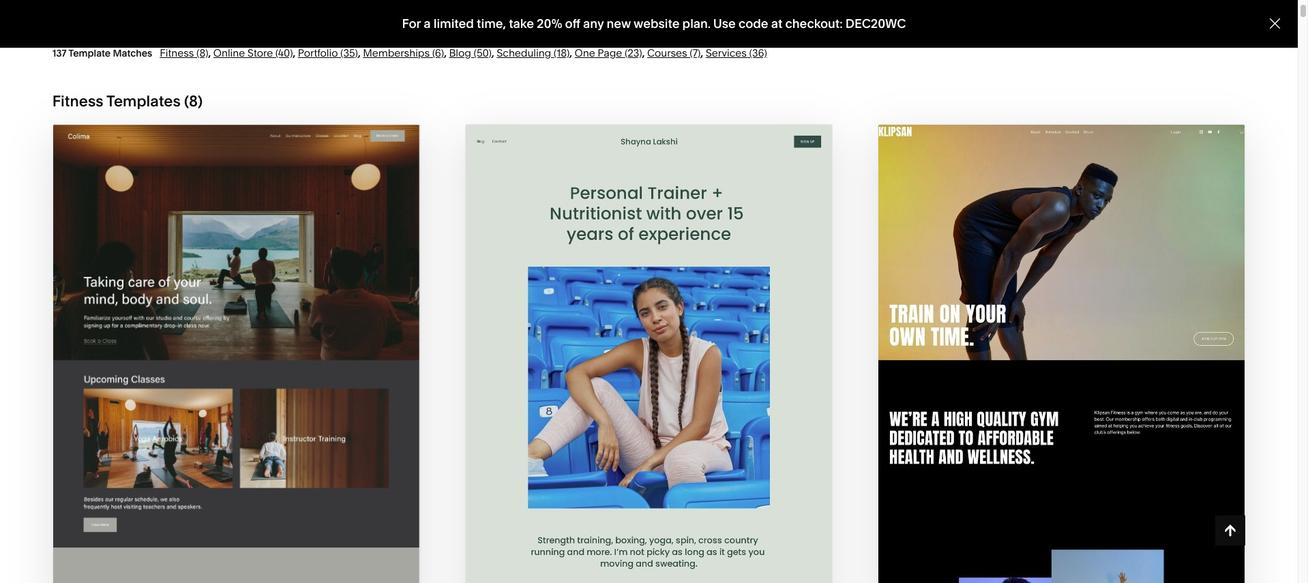 Task type: describe. For each thing, give the bounding box(es) containing it.
time,
[[477, 16, 506, 32]]

templates
[[106, 92, 181, 110]]

lakshi inside button
[[659, 342, 707, 358]]

use
[[713, 16, 736, 32]]

start with klipsan button
[[985, 331, 1139, 369]]

take
[[509, 16, 534, 32]]

preview lakshi link
[[593, 358, 705, 395]]

one page (23) link
[[575, 46, 642, 59]]

scheduling
[[497, 46, 551, 59]]

1 vertical spatial lakshi
[[656, 369, 705, 384]]

portfolio (35) link
[[298, 46, 358, 59]]

scheduling (18) link
[[497, 46, 570, 59]]

checkout:
[[785, 16, 843, 32]]

137
[[52, 47, 66, 59]]

1 vertical spatial colima
[[240, 369, 295, 384]]

fitness for fitness templates ( 8 )
[[52, 92, 103, 110]]

(40)
[[275, 46, 293, 59]]

klipsan image
[[879, 125, 1245, 583]]

website
[[634, 16, 680, 32]]

preview for preview lakshi
[[593, 369, 653, 384]]

page
[[598, 46, 622, 59]]

back to top image
[[1223, 523, 1238, 538]]

(18)
[[554, 46, 570, 59]]

services
[[706, 46, 747, 59]]

portfolio
[[298, 46, 338, 59]]

(8)
[[196, 46, 208, 59]]

137 template matches
[[52, 47, 152, 59]]

courses (7) link
[[647, 46, 701, 59]]

fitness (8) , online store (40) , portfolio (35) , memberships (6) , blog (50) , scheduling (18) , one page (23) , courses (7) , services (36)
[[160, 46, 767, 59]]

for a limited time, take 20% off any new website plan. use code at checkout: dec20wc
[[402, 16, 906, 32]]

code
[[739, 16, 768, 32]]

one
[[575, 46, 595, 59]]

2 , from the left
[[293, 46, 296, 59]]

start with lakshi
[[577, 342, 707, 358]]

with for klipsan
[[1029, 342, 1064, 358]]

start with colima button
[[161, 331, 312, 369]]

at
[[771, 16, 783, 32]]

(35)
[[340, 46, 358, 59]]

start for preview colima
[[161, 342, 202, 358]]

preview colima
[[177, 369, 295, 384]]

with for colima
[[205, 342, 240, 358]]

klipsan inside button
[[1067, 342, 1124, 358]]

store
[[247, 46, 273, 59]]

5 , from the left
[[492, 46, 494, 59]]

(
[[184, 92, 189, 110]]

memberships (6) link
[[363, 46, 444, 59]]

start for preview lakshi
[[577, 342, 618, 358]]

preview lakshi
[[593, 369, 705, 384]]

memberships
[[363, 46, 430, 59]]

new
[[607, 16, 631, 32]]

any
[[583, 16, 604, 32]]

limited
[[434, 16, 474, 32]]

(6)
[[432, 46, 444, 59]]



Task type: locate. For each thing, give the bounding box(es) containing it.
fitness left (8)
[[160, 46, 194, 59]]

2 with from the left
[[1029, 342, 1064, 358]]

8 , from the left
[[701, 46, 703, 59]]

1 , from the left
[[208, 46, 211, 59]]

2 horizontal spatial with
[[1029, 342, 1064, 358]]

, left portfolio
[[293, 46, 296, 59]]

off
[[565, 16, 580, 32]]

(36)
[[749, 46, 767, 59]]

(7)
[[690, 46, 701, 59]]

klipsan down start with klipsan
[[1065, 369, 1122, 384]]

1 start from the left
[[577, 342, 618, 358]]

blog (50) link
[[449, 46, 492, 59]]

, left blog
[[444, 46, 447, 59]]

, left memberships on the left top of the page
[[358, 46, 361, 59]]

2 horizontal spatial start
[[985, 342, 1026, 358]]

lakshi
[[659, 342, 707, 358], [656, 369, 705, 384]]

start up preview lakshi
[[577, 342, 618, 358]]

0 vertical spatial fitness
[[160, 46, 194, 59]]

klipsan
[[1067, 342, 1124, 358], [1065, 369, 1122, 384]]

2 preview from the left
[[1002, 369, 1061, 384]]

klipsan inside "link"
[[1065, 369, 1122, 384]]

preview klipsan link
[[1002, 358, 1122, 395]]

6 , from the left
[[570, 46, 572, 59]]

preview colima link
[[177, 358, 295, 396]]

start with klipsan
[[985, 342, 1124, 358]]

plan.
[[682, 16, 711, 32]]

colima down start with colima
[[240, 369, 295, 384]]

preview inside "link"
[[1002, 369, 1061, 384]]

online store (40) link
[[213, 46, 293, 59]]

(50)
[[474, 46, 492, 59]]

start with lakshi button
[[577, 331, 721, 369]]

with up preview colima
[[205, 342, 240, 358]]

, left services
[[701, 46, 703, 59]]

fitness
[[160, 46, 194, 59], [52, 92, 103, 110]]

, left courses
[[642, 46, 645, 59]]

start for preview klipsan
[[985, 342, 1026, 358]]

3 start from the left
[[161, 342, 202, 358]]

0 vertical spatial colima
[[243, 342, 297, 358]]

2 start from the left
[[985, 342, 1026, 358]]

7 , from the left
[[642, 46, 645, 59]]

matches
[[113, 47, 152, 59]]

1 vertical spatial klipsan
[[1065, 369, 1122, 384]]

with up preview klipsan
[[1029, 342, 1064, 358]]

a
[[424, 16, 431, 32]]

,
[[208, 46, 211, 59], [293, 46, 296, 59], [358, 46, 361, 59], [444, 46, 447, 59], [492, 46, 494, 59], [570, 46, 572, 59], [642, 46, 645, 59], [701, 46, 703, 59]]

3 with from the left
[[205, 342, 240, 358]]

, left one
[[570, 46, 572, 59]]

1 horizontal spatial with
[[621, 342, 655, 358]]

20%
[[537, 16, 562, 32]]

lakshi up preview lakshi
[[659, 342, 707, 358]]

template
[[68, 47, 111, 59]]

1 with from the left
[[621, 342, 655, 358]]

(23)
[[625, 46, 642, 59]]

preview
[[593, 369, 653, 384], [1002, 369, 1061, 384], [177, 369, 237, 384]]

)
[[198, 92, 203, 110]]

1 horizontal spatial start
[[577, 342, 618, 358]]

dec20wc
[[846, 16, 906, 32]]

2 horizontal spatial preview
[[1002, 369, 1061, 384]]

online
[[213, 46, 245, 59]]

0 horizontal spatial preview
[[177, 369, 237, 384]]

0 vertical spatial lakshi
[[659, 342, 707, 358]]

blog
[[449, 46, 471, 59]]

preview for preview klipsan
[[1002, 369, 1061, 384]]

start up preview klipsan
[[985, 342, 1026, 358]]

fitness down template
[[52, 92, 103, 110]]

colima
[[243, 342, 297, 358], [240, 369, 295, 384]]

start with colima
[[161, 342, 297, 358]]

0 horizontal spatial with
[[205, 342, 240, 358]]

for
[[402, 16, 421, 32]]

with
[[621, 342, 655, 358], [1029, 342, 1064, 358], [205, 342, 240, 358]]

8
[[189, 92, 198, 110]]

colima image
[[53, 125, 419, 583]]

fitness for fitness (8) , online store (40) , portfolio (35) , memberships (6) , blog (50) , scheduling (18) , one page (23) , courses (7) , services (36)
[[160, 46, 194, 59]]

4 , from the left
[[444, 46, 447, 59]]

3 , from the left
[[358, 46, 361, 59]]

, left online
[[208, 46, 211, 59]]

start up preview colima
[[161, 342, 202, 358]]

preview down start with klipsan
[[1002, 369, 1061, 384]]

preview down start with colima
[[177, 369, 237, 384]]

3 preview from the left
[[177, 369, 237, 384]]

1 horizontal spatial preview
[[593, 369, 653, 384]]

fitness templates ( 8 )
[[52, 92, 203, 110]]

0 vertical spatial klipsan
[[1067, 342, 1124, 358]]

lakshi down the start with lakshi
[[656, 369, 705, 384]]

colima inside button
[[243, 342, 297, 358]]

, down time,
[[492, 46, 494, 59]]

with for lakshi
[[621, 342, 655, 358]]

courses
[[647, 46, 687, 59]]

1 horizontal spatial fitness
[[160, 46, 194, 59]]

fitness (8) link
[[160, 46, 208, 59]]

preview down the start with lakshi
[[593, 369, 653, 384]]

1 preview from the left
[[593, 369, 653, 384]]

preview for preview colima
[[177, 369, 237, 384]]

colima up preview colima
[[243, 342, 297, 358]]

services (36) link
[[706, 46, 767, 59]]

preview klipsan
[[1002, 369, 1122, 384]]

1 vertical spatial fitness
[[52, 92, 103, 110]]

start
[[577, 342, 618, 358], [985, 342, 1026, 358], [161, 342, 202, 358]]

with up preview lakshi
[[621, 342, 655, 358]]

lakshi image
[[466, 125, 832, 583]]

0 horizontal spatial fitness
[[52, 92, 103, 110]]

klipsan up preview klipsan
[[1067, 342, 1124, 358]]

0 horizontal spatial start
[[161, 342, 202, 358]]



Task type: vqa. For each thing, say whether or not it's contained in the screenshot.
Fitness (8) , Online Store (40) , Portfolio (35) , Memberships (6) , Blog (50) , Scheduling (18) , One Page (23) , Courses (7) , Services (36)
yes



